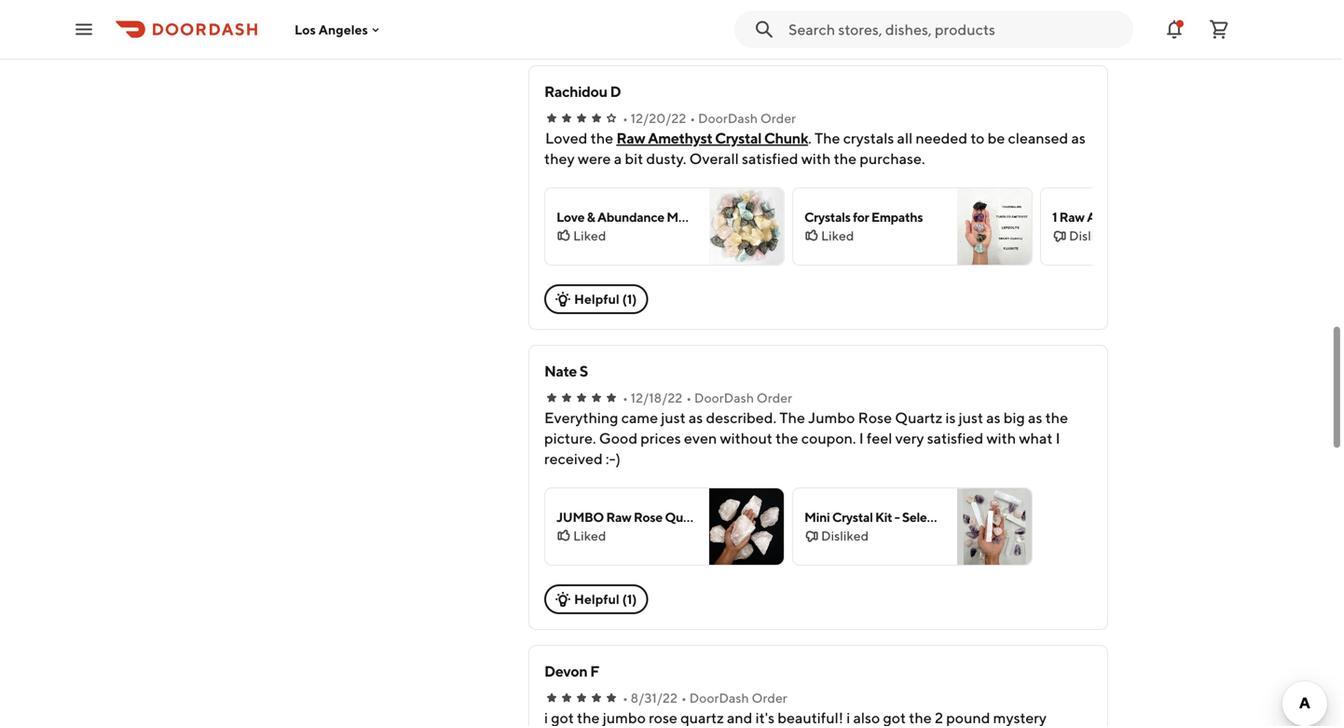 Task type: locate. For each thing, give the bounding box(es) containing it.
1 helpful (1) from the top
[[574, 291, 637, 307]]

amethyst
[[648, 129, 713, 147], [1088, 209, 1144, 225]]

1 vertical spatial (1)
[[623, 592, 637, 607]]

1 horizontal spatial disliked
[[1070, 228, 1117, 243]]

2 helpful (1) button from the top
[[545, 585, 649, 615]]

0 horizontal spatial disliked
[[822, 528, 869, 544]]

raw down 12/20/22
[[617, 129, 646, 147]]

0 vertical spatial doordash
[[698, 111, 758, 126]]

8/31/22
[[631, 691, 678, 706]]

• 12/20/22 • doordash order
[[623, 111, 796, 126]]

•
[[623, 111, 628, 126], [690, 111, 696, 126], [623, 390, 628, 406], [687, 390, 692, 406], [623, 691, 628, 706], [682, 691, 687, 706]]

disliked button
[[793, 488, 1033, 566]]

specimen
[[751, 510, 808, 525]]

chunk inside raw amethyst crystal chunk button
[[765, 129, 809, 147]]

for
[[853, 209, 870, 225]]

1 raw amethyst crystal chunk
[[1053, 209, 1228, 225]]

1 horizontal spatial amethyst
[[1088, 209, 1144, 225]]

1 vertical spatial helpful (1) button
[[545, 585, 649, 615]]

love & abundance medley - pyrite, rose quartz, citrine,  green aventurine - crystals mix image
[[710, 188, 784, 265]]

12/20/22
[[631, 111, 687, 126]]

2 vertical spatial raw
[[607, 510, 632, 525]]

1 vertical spatial chunk
[[1189, 209, 1228, 225]]

doordash right "12/18/22"
[[695, 390, 754, 406]]

0 horizontal spatial amethyst
[[648, 129, 713, 147]]

helpful (1)
[[574, 291, 637, 307], [574, 592, 637, 607]]

1 vertical spatial doordash
[[695, 390, 754, 406]]

• left "12/18/22"
[[623, 390, 628, 406]]

devon
[[545, 663, 588, 680]]

1 vertical spatial order
[[757, 390, 793, 406]]

• right "12/18/22"
[[687, 390, 692, 406]]

0 vertical spatial helpful (1)
[[574, 291, 637, 307]]

1 vertical spatial disliked
[[822, 528, 869, 544]]

2 helpful from the top
[[574, 592, 620, 607]]

• right 8/31/22 at the bottom of page
[[682, 691, 687, 706]]

1 (1) from the top
[[623, 291, 637, 307]]

• up raw amethyst crystal chunk
[[690, 111, 696, 126]]

helpful (1) button up the s on the left of the page
[[545, 284, 649, 314]]

crystals for empaths image
[[958, 188, 1032, 265]]

liked for jumbo raw rose quartz crystal specimen
[[574, 528, 607, 544]]

0 vertical spatial helpful (1) button
[[545, 284, 649, 314]]

doordash for nate s
[[695, 390, 754, 406]]

0 vertical spatial chunk
[[765, 129, 809, 147]]

s
[[580, 362, 588, 380]]

0 horizontal spatial chunk
[[765, 129, 809, 147]]

1 vertical spatial amethyst
[[1088, 209, 1144, 225]]

0 vertical spatial (1)
[[623, 291, 637, 307]]

helpful (1) button
[[545, 284, 649, 314], [545, 585, 649, 615]]

0 vertical spatial crystal
[[715, 129, 762, 147]]

(1)
[[623, 291, 637, 307], [623, 592, 637, 607]]

helpful (1) up the s on the left of the page
[[574, 291, 637, 307]]

(1) down rose at the bottom left of the page
[[623, 592, 637, 607]]

helpful up f
[[574, 592, 620, 607]]

open menu image
[[73, 18, 95, 41]]

doordash up raw amethyst crystal chunk
[[698, 111, 758, 126]]

helpful (1) up f
[[574, 592, 637, 607]]

rachidou
[[545, 83, 608, 100]]

0 vertical spatial order
[[761, 111, 796, 126]]

helpful
[[574, 291, 620, 307], [574, 592, 620, 607]]

doordash
[[698, 111, 758, 126], [695, 390, 754, 406], [690, 691, 749, 706]]

chunk
[[765, 129, 809, 147], [1189, 209, 1228, 225]]

1 vertical spatial raw
[[1060, 209, 1085, 225]]

liked
[[574, 228, 607, 243], [822, 228, 855, 243], [574, 528, 607, 544]]

2 vertical spatial order
[[752, 691, 788, 706]]

(1) down liked button
[[623, 291, 637, 307]]

0 vertical spatial disliked
[[1070, 228, 1117, 243]]

order for s
[[757, 390, 793, 406]]

order
[[761, 111, 796, 126], [757, 390, 793, 406], [752, 691, 788, 706]]

helpful (1) button up f
[[545, 585, 649, 615]]

raw right "1"
[[1060, 209, 1085, 225]]

0 vertical spatial raw
[[617, 129, 646, 147]]

raw
[[617, 129, 646, 147], [1060, 209, 1085, 225], [607, 510, 632, 525]]

2 vertical spatial doordash
[[690, 691, 749, 706]]

0 vertical spatial amethyst
[[648, 129, 713, 147]]

nate s
[[545, 362, 588, 380]]

amethyst inside button
[[648, 129, 713, 147]]

0 vertical spatial helpful
[[574, 291, 620, 307]]

raw left rose at the bottom left of the page
[[607, 510, 632, 525]]

los
[[295, 22, 316, 37]]

doordash right 8/31/22 at the bottom of page
[[690, 691, 749, 706]]

amethyst right "1"
[[1088, 209, 1144, 225]]

amethyst down 12/20/22
[[648, 129, 713, 147]]

crystal
[[715, 129, 762, 147], [1146, 209, 1187, 225], [708, 510, 749, 525]]

1 helpful from the top
[[574, 291, 620, 307]]

1 vertical spatial helpful (1)
[[574, 592, 637, 607]]

jumbo raw rose quartz crystal specimen
[[557, 510, 808, 525]]

disliked
[[1070, 228, 1117, 243], [822, 528, 869, 544]]

notification bell image
[[1164, 18, 1186, 41]]

1
[[1053, 209, 1058, 225]]

helpful up the s on the left of the page
[[574, 291, 620, 307]]

1 vertical spatial helpful
[[574, 592, 620, 607]]

raw amethyst crystal chunk button
[[617, 128, 809, 148]]



Task type: vqa. For each thing, say whether or not it's contained in the screenshot.
top ITEMS
no



Task type: describe. For each thing, give the bounding box(es) containing it.
crystal inside raw amethyst crystal chunk button
[[715, 129, 762, 147]]

crystals for empaths
[[805, 209, 923, 225]]

• 8/31/22 • doordash order
[[623, 691, 788, 706]]

raw inside button
[[617, 129, 646, 147]]

mini crystal kit - selenite stick, tumbled amethyst, rose quartz & clear quartz image
[[958, 489, 1032, 565]]

2 vertical spatial crystal
[[708, 510, 749, 525]]

devon f
[[545, 663, 600, 680]]

rachidou d
[[545, 83, 621, 100]]

• 12/18/22 • doordash order
[[623, 390, 793, 406]]

1 vertical spatial crystal
[[1146, 209, 1187, 225]]

order for d
[[761, 111, 796, 126]]

0 items, open order cart image
[[1209, 18, 1231, 41]]

nate
[[545, 362, 577, 380]]

los angeles
[[295, 22, 368, 37]]

raw amethyst crystal chunk
[[617, 129, 809, 147]]

• left 12/20/22
[[623, 111, 628, 126]]

jumbo
[[557, 510, 604, 525]]

1 helpful (1) button from the top
[[545, 284, 649, 314]]

2 (1) from the top
[[623, 592, 637, 607]]

raw for 1 raw amethyst crystal chunk
[[1060, 209, 1085, 225]]

jumbo raw rose quartz crystal specimen image
[[710, 489, 784, 565]]

liked button
[[545, 187, 785, 266]]

angeles
[[319, 22, 368, 37]]

quartz
[[665, 510, 706, 525]]

liked inside button
[[574, 228, 607, 243]]

Store search: begin typing to search for stores available on DoorDash text field
[[789, 19, 1123, 40]]

2 helpful (1) from the top
[[574, 592, 637, 607]]

12/18/22
[[631, 390, 683, 406]]

empaths
[[872, 209, 923, 225]]

raw for jumbo raw rose quartz crystal specimen
[[607, 510, 632, 525]]

doordash for rachidou d
[[698, 111, 758, 126]]

f
[[590, 663, 600, 680]]

los angeles button
[[295, 22, 383, 37]]

disliked inside disliked button
[[822, 528, 869, 544]]

d
[[610, 83, 621, 100]]

order for f
[[752, 691, 788, 706]]

liked for crystals for empaths
[[822, 228, 855, 243]]

doordash for devon f
[[690, 691, 749, 706]]

• left 8/31/22 at the bottom of page
[[623, 691, 628, 706]]

rose
[[634, 510, 663, 525]]

1 horizontal spatial chunk
[[1189, 209, 1228, 225]]

crystals
[[805, 209, 851, 225]]



